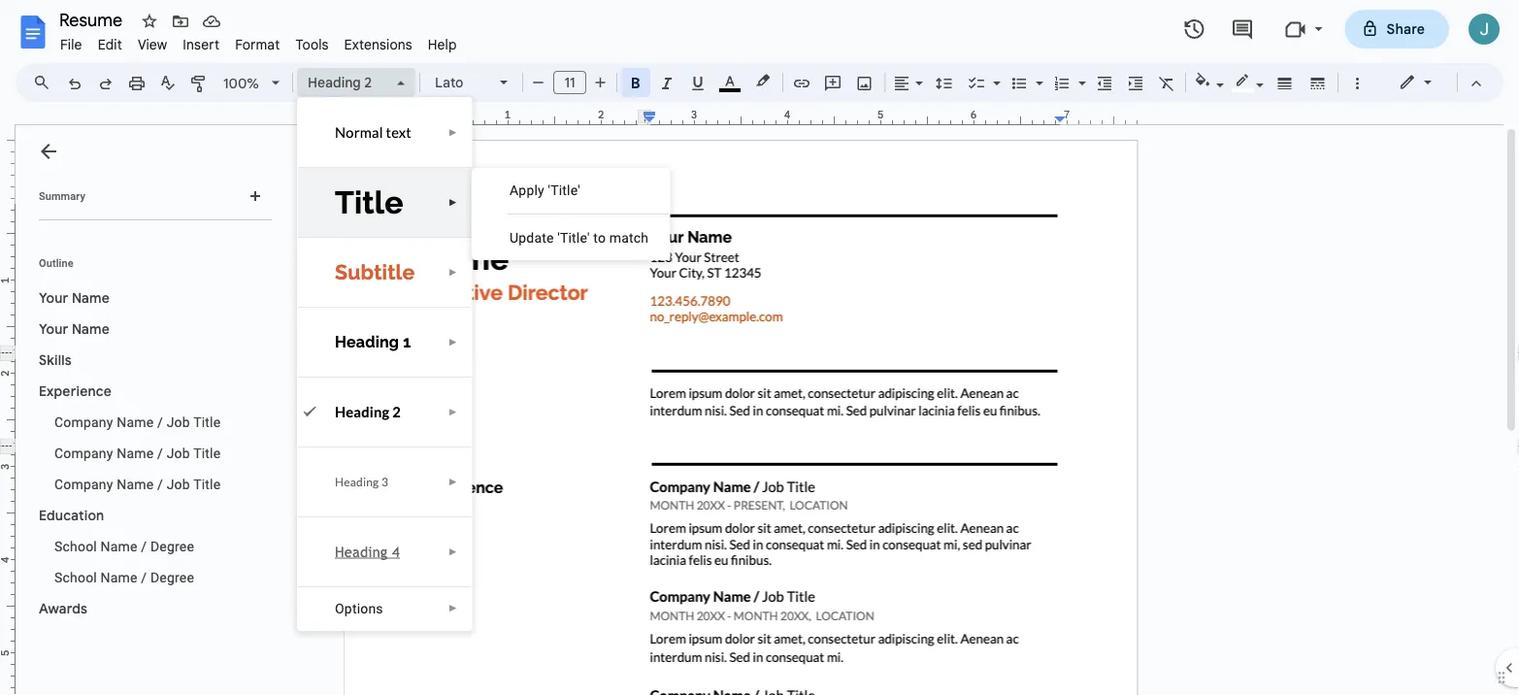 Task type: describe. For each thing, give the bounding box(es) containing it.
3 company from the top
[[54, 476, 113, 492]]

2 inside option
[[364, 74, 372, 91]]

4
[[392, 543, 400, 560]]

1
[[403, 333, 411, 351]]

file menu item
[[52, 33, 90, 56]]

menu inside title application
[[472, 168, 670, 260]]

3
[[381, 475, 388, 489]]

line & paragraph spacing image
[[933, 69, 956, 96]]

checklist menu image
[[988, 70, 1001, 77]]

to
[[593, 230, 606, 246]]

heading up heading 3
[[335, 403, 390, 420]]

u pdate 'title' to match
[[510, 230, 649, 246]]

2 your name from the top
[[39, 320, 110, 337]]

o
[[335, 600, 344, 616]]

o ptions
[[335, 600, 383, 616]]

apply 'title' a element
[[510, 182, 586, 198]]

5 ► from the top
[[448, 406, 458, 417]]

1 degree from the top
[[150, 538, 194, 554]]

share
[[1387, 20, 1425, 37]]

1 job from the top
[[167, 414, 190, 430]]

insert
[[183, 36, 220, 53]]

heading 2 inside option
[[308, 74, 372, 91]]

edit menu item
[[90, 33, 130, 56]]

4 ► from the top
[[448, 336, 458, 348]]

Star checkbox
[[136, 8, 163, 35]]

2 company from the top
[[54, 445, 113, 461]]

extensions menu item
[[337, 33, 420, 56]]

Font size text field
[[554, 71, 585, 94]]

'title' for pdate
[[558, 230, 590, 246]]

text
[[386, 124, 412, 141]]

document outline element
[[16, 125, 280, 695]]

normal text
[[335, 124, 412, 141]]

outline heading
[[16, 255, 280, 283]]

u
[[510, 230, 519, 246]]

normal
[[335, 124, 383, 141]]

styles list. heading 2 selected. option
[[308, 69, 385, 96]]

Zoom field
[[216, 69, 288, 98]]

education
[[39, 507, 104, 524]]

1 company name / job title from the top
[[54, 414, 221, 430]]

awards
[[39, 600, 87, 617]]

heading 1
[[335, 333, 411, 351]]

view menu item
[[130, 33, 175, 56]]

8 ► from the top
[[448, 603, 458, 614]]

border dash image
[[1307, 69, 1330, 96]]

border width image
[[1274, 69, 1297, 96]]

Rename text field
[[52, 8, 134, 31]]

a
[[510, 182, 519, 198]]

1 school name / degree from the top
[[54, 538, 194, 554]]

1 school from the top
[[54, 538, 97, 554]]

2 your from the top
[[39, 320, 68, 337]]

2 inside title list box
[[393, 403, 401, 420]]

pply
[[519, 182, 545, 198]]

1 ► from the top
[[448, 127, 458, 138]]

Font size field
[[553, 71, 594, 95]]

'title' for pply
[[548, 182, 580, 198]]

summary heading
[[39, 188, 85, 204]]

title inside list box
[[335, 184, 403, 220]]



Task type: locate. For each thing, give the bounding box(es) containing it.
company name / job title
[[54, 414, 221, 430], [54, 445, 221, 461], [54, 476, 221, 492]]

1 your name from the top
[[39, 289, 110, 306]]

heading 2 inside title list box
[[335, 403, 401, 420]]

format
[[235, 36, 280, 53]]

2 vertical spatial company
[[54, 476, 113, 492]]

0 vertical spatial company
[[54, 414, 113, 430]]

0 vertical spatial job
[[167, 414, 190, 430]]

outline
[[39, 257, 74, 269]]

heading left 4
[[335, 543, 388, 560]]

1 vertical spatial 'title'
[[558, 230, 590, 246]]

2 company name / job title from the top
[[54, 445, 221, 461]]

a pply 'title'
[[510, 182, 580, 198]]

school
[[54, 538, 97, 554], [54, 569, 97, 585]]

help
[[428, 36, 457, 53]]

►
[[448, 127, 458, 138], [448, 197, 458, 208], [448, 267, 458, 278], [448, 336, 458, 348], [448, 406, 458, 417], [448, 476, 458, 487], [448, 546, 458, 557], [448, 603, 458, 614]]

pdate
[[519, 230, 554, 246]]

ptions
[[344, 600, 383, 616]]

1 horizontal spatial 2
[[393, 403, 401, 420]]

job
[[167, 414, 190, 430], [167, 445, 190, 461], [167, 476, 190, 492]]

0 vertical spatial company name / job title
[[54, 414, 221, 430]]

text color image
[[719, 69, 741, 92]]

menu bar banner
[[0, 0, 1519, 695]]

1 vertical spatial school
[[54, 569, 97, 585]]

0 vertical spatial your
[[39, 289, 68, 306]]

2
[[364, 74, 372, 91], [393, 403, 401, 420]]

2 vertical spatial company name / job title
[[54, 476, 221, 492]]

2 vertical spatial job
[[167, 476, 190, 492]]

heading 2 down the heading 1
[[335, 403, 401, 420]]

degree
[[150, 538, 194, 554], [150, 569, 194, 585]]

experience
[[39, 383, 112, 400]]

highlight color image
[[752, 69, 774, 92]]

your up skills
[[39, 320, 68, 337]]

menu bar
[[52, 25, 465, 57]]

school name / degree
[[54, 538, 194, 554], [54, 569, 194, 585]]

0 vertical spatial school name / degree
[[54, 538, 194, 554]]

heading 2
[[308, 74, 372, 91], [335, 403, 401, 420]]

your down outline
[[39, 289, 68, 306]]

menu
[[472, 168, 670, 260]]

summary
[[39, 190, 85, 202]]

3 job from the top
[[167, 476, 190, 492]]

name
[[72, 289, 110, 306], [72, 320, 110, 337], [117, 414, 154, 430], [117, 445, 154, 461], [117, 476, 154, 492], [101, 538, 138, 554], [101, 569, 138, 585]]

0 vertical spatial your name
[[39, 289, 110, 306]]

match
[[609, 230, 649, 246]]

Menus field
[[24, 69, 67, 96]]

1 company from the top
[[54, 414, 113, 430]]

2 degree from the top
[[150, 569, 194, 585]]

school down education
[[54, 538, 97, 554]]

3 company name / job title from the top
[[54, 476, 221, 492]]

your name down outline
[[39, 289, 110, 306]]

your name up skills
[[39, 320, 110, 337]]

help menu item
[[420, 33, 465, 56]]

heading inside option
[[308, 74, 361, 91]]

heading left 1
[[335, 333, 399, 351]]

mode and view toolbar
[[1384, 63, 1492, 102]]

format menu item
[[227, 33, 288, 56]]

0 vertical spatial 'title'
[[548, 182, 580, 198]]

0 vertical spatial heading 2
[[308, 74, 372, 91]]

1 vertical spatial degree
[[150, 569, 194, 585]]

1 vertical spatial your
[[39, 320, 68, 337]]

/
[[157, 414, 163, 430], [157, 445, 163, 461], [157, 476, 163, 492], [141, 538, 147, 554], [141, 569, 147, 585]]

Zoom text field
[[218, 70, 265, 97]]

view
[[138, 36, 167, 53]]

heading left 3
[[335, 475, 379, 489]]

0 horizontal spatial 2
[[364, 74, 372, 91]]

1 vertical spatial job
[[167, 445, 190, 461]]

1 vertical spatial heading 2
[[335, 403, 401, 420]]

2 school from the top
[[54, 569, 97, 585]]

1 vertical spatial your name
[[39, 320, 110, 337]]

1 vertical spatial school name / degree
[[54, 569, 194, 585]]

heading
[[308, 74, 361, 91], [335, 333, 399, 351], [335, 403, 390, 420], [335, 475, 379, 489], [335, 543, 388, 560]]

0 vertical spatial 2
[[364, 74, 372, 91]]

edit
[[98, 36, 122, 53]]

skills
[[39, 351, 72, 368]]

3 ► from the top
[[448, 267, 458, 278]]

subtitle
[[335, 260, 415, 284]]

2 down the heading 1
[[393, 403, 401, 420]]

'title' left to
[[558, 230, 590, 246]]

your name
[[39, 289, 110, 306], [39, 320, 110, 337]]

2 school name / degree from the top
[[54, 569, 194, 585]]

insert menu item
[[175, 33, 227, 56]]

heading 2 down tools
[[308, 74, 372, 91]]

0 vertical spatial degree
[[150, 538, 194, 554]]

school up awards
[[54, 569, 97, 585]]

0 vertical spatial school
[[54, 538, 97, 554]]

heading 3
[[335, 475, 388, 489]]

company
[[54, 414, 113, 430], [54, 445, 113, 461], [54, 476, 113, 492]]

menu containing a
[[472, 168, 670, 260]]

school name / degree up awards
[[54, 569, 194, 585]]

tools
[[296, 36, 329, 53]]

'title'
[[548, 182, 580, 198], [558, 230, 590, 246]]

share button
[[1345, 10, 1449, 49]]

7 ► from the top
[[448, 546, 458, 557]]

title application
[[0, 0, 1519, 695]]

your
[[39, 289, 68, 306], [39, 320, 68, 337]]

options o element
[[335, 600, 389, 616]]

insert image image
[[854, 69, 876, 96]]

1 your from the top
[[39, 289, 68, 306]]

menu bar inside the menu bar banner
[[52, 25, 465, 57]]

6 ► from the top
[[448, 476, 458, 487]]

heading down tools
[[308, 74, 361, 91]]

1 vertical spatial 2
[[393, 403, 401, 420]]

2 job from the top
[[167, 445, 190, 461]]

font list. lato selected. option
[[435, 69, 488, 96]]

file
[[60, 36, 82, 53]]

main toolbar
[[57, 0, 1373, 402]]

lato
[[435, 74, 464, 91]]

update 'title' to match u element
[[510, 230, 655, 246]]

title
[[335, 184, 403, 220], [193, 414, 221, 430], [193, 445, 221, 461], [193, 476, 221, 492]]

2 down extensions
[[364, 74, 372, 91]]

2 ► from the top
[[448, 197, 458, 208]]

menu bar containing file
[[52, 25, 465, 57]]

heading 4
[[335, 543, 400, 560]]

tools menu item
[[288, 33, 337, 56]]

1 vertical spatial company
[[54, 445, 113, 461]]

title list box
[[297, 97, 472, 631]]

'title' right pply
[[548, 182, 580, 198]]

school name / degree down education
[[54, 538, 194, 554]]

1 vertical spatial company name / job title
[[54, 445, 221, 461]]

extensions
[[344, 36, 412, 53]]



Task type: vqa. For each thing, say whether or not it's contained in the screenshot.
the Heading 2
yes



